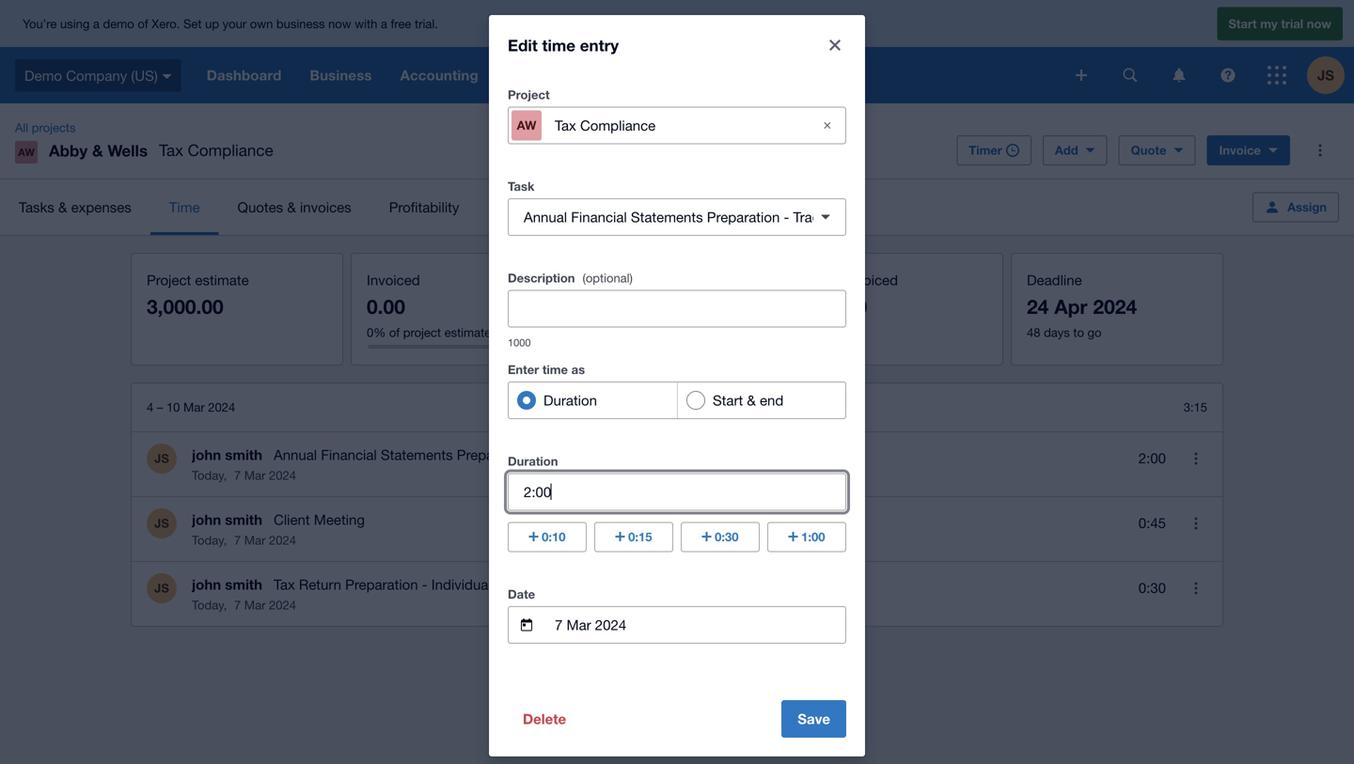 Task type: locate. For each thing, give the bounding box(es) containing it.
3:15
[[1184, 400, 1207, 415]]

1 horizontal spatial financial
[[571, 209, 627, 225]]

1 john from the top
[[192, 447, 221, 464]]

time left as
[[542, 362, 568, 377]]

1 project from the left
[[403, 325, 441, 340]]

time for time
[[169, 199, 200, 215]]

duration down as
[[544, 392, 597, 409]]

2 7 from the top
[[234, 533, 241, 548]]

0 vertical spatial tax
[[159, 141, 183, 159]]

1 vertical spatial duration
[[508, 454, 558, 469]]

0 horizontal spatial of
[[138, 16, 148, 31]]

svg image
[[1268, 66, 1286, 85], [1123, 68, 1137, 82], [1173, 68, 1185, 82], [162, 74, 172, 79]]

start left my
[[1229, 16, 1257, 31]]

& for abby
[[92, 141, 103, 160]]

1 horizontal spatial entity
[[844, 209, 878, 225]]

1 horizontal spatial preparation
[[457, 447, 530, 463]]

1 vertical spatial preparation
[[457, 447, 530, 463]]

0 vertical spatial today,
[[192, 468, 227, 483]]

project
[[508, 87, 550, 102], [147, 272, 191, 288]]

js for tax return preparation - individual 1
[[154, 581, 169, 596]]

financial up the (optional) on the left top
[[571, 209, 627, 225]]

2:00
[[1139, 450, 1166, 466]]

1 vertical spatial today,
[[192, 533, 227, 548]]

financial
[[571, 209, 627, 225], [321, 447, 377, 463]]

trading up the to
[[793, 209, 840, 225]]

estimate inside invoiced 0.00 0% of project estimate
[[444, 325, 491, 340]]

start
[[1229, 16, 1257, 31], [713, 392, 743, 409]]

0 vertical spatial 0:30
[[715, 530, 739, 544]]

project for project estimate 3,000.00
[[147, 272, 191, 288]]

aw up task
[[517, 118, 536, 133]]

15.83% of project estimate
[[587, 325, 735, 340]]

0 vertical spatial annual financial statements preparation - trading entity
[[524, 209, 878, 225]]

4 – 10 mar 2024
[[147, 400, 235, 415]]

demo
[[24, 67, 62, 83]]

0:30 down 0:45
[[1139, 580, 1166, 596]]

annual down task
[[524, 209, 567, 225]]

0 vertical spatial -
[[784, 209, 789, 225]]

tax
[[159, 141, 183, 159], [274, 576, 295, 593]]

john
[[192, 447, 221, 464], [192, 512, 221, 528], [192, 576, 221, 593]]

edit time entry
[[508, 36, 619, 55]]

3 smith from the top
[[225, 576, 262, 593]]

client meeting
[[274, 512, 365, 528]]

duration inside "enter time as" group
[[544, 392, 597, 409]]

annual financial statements preparation - trading entity
[[524, 209, 878, 225], [274, 447, 628, 463]]

be
[[825, 272, 841, 288]]

1 today, from the top
[[192, 468, 227, 483]]

tax for tax return preparation - individual 1
[[274, 576, 295, 593]]

smith left return
[[225, 576, 262, 593]]

john smith down 4 – 10 mar 2024
[[192, 447, 262, 464]]

2 horizontal spatial -
[[784, 209, 789, 225]]

smith left client
[[225, 512, 262, 528]]

of right 0%
[[389, 325, 400, 340]]

1 7 from the top
[[234, 468, 241, 483]]

annual up client
[[274, 447, 317, 463]]

demo company (us)
[[24, 67, 158, 83]]

0 horizontal spatial now
[[328, 16, 351, 31]]

0:15
[[628, 530, 652, 544]]

0 horizontal spatial project
[[403, 325, 441, 340]]

wells
[[108, 141, 148, 160]]

mar for annual financial statements preparation - trading entity
[[244, 468, 266, 483]]

clear image
[[809, 107, 846, 144]]

0 vertical spatial duration
[[544, 392, 597, 409]]

up
[[205, 16, 219, 31]]

0 vertical spatial project
[[508, 87, 550, 102]]

end
[[760, 392, 784, 409]]

project down 0.00
[[403, 325, 441, 340]]

tax for tax compliance
[[159, 141, 183, 159]]

0 horizontal spatial time
[[169, 199, 200, 215]]

now
[[328, 16, 351, 31], [1307, 16, 1332, 31]]

svg image
[[1221, 68, 1235, 82], [1076, 70, 1087, 81]]

john smith left client
[[192, 512, 262, 528]]

0 vertical spatial financial
[[571, 209, 627, 225]]

2 vertical spatial preparation
[[345, 576, 418, 593]]

0 horizontal spatial estimate
[[195, 272, 249, 288]]

start left end
[[713, 392, 743, 409]]

0:30 down 0:00 field
[[715, 530, 739, 544]]

2 today, from the top
[[192, 533, 227, 548]]

start inside the js banner
[[1229, 16, 1257, 31]]

1 vertical spatial entity
[[593, 447, 628, 463]]

you're
[[23, 16, 57, 31]]

1 vertical spatial aw
[[18, 146, 35, 158]]

project up 3,000.00
[[147, 272, 191, 288]]

annual financial statements preparation - trading entity button
[[508, 198, 878, 236]]

project down expenses
[[647, 325, 685, 340]]

now right trial
[[1307, 16, 1332, 31]]

mar
[[183, 400, 205, 415], [244, 468, 266, 483], [244, 533, 266, 548], [244, 598, 266, 613]]

3 7 from the top
[[234, 598, 241, 613]]

date
[[508, 587, 535, 602]]

0 horizontal spatial -
[[422, 576, 427, 593]]

2 vertical spatial john smith
[[192, 576, 262, 593]]

start for start & end
[[713, 392, 743, 409]]

(us)
[[131, 67, 158, 83]]

project inside project estimate 3,000.00
[[147, 272, 191, 288]]

Duration field
[[509, 474, 845, 510]]

10
[[166, 400, 180, 415]]

1 vertical spatial -
[[534, 447, 539, 463]]

0 horizontal spatial financial
[[321, 447, 377, 463]]

today, 7 mar 2024 for client meeting
[[192, 533, 296, 548]]

2 horizontal spatial preparation
[[707, 209, 780, 225]]

1 vertical spatial smith
[[225, 512, 262, 528]]

annual
[[524, 209, 567, 225], [274, 447, 317, 463]]

time right the "edit"
[[542, 36, 576, 55]]

2 a from the left
[[381, 16, 387, 31]]

trial.
[[415, 16, 438, 31]]

svg image down start my trial now
[[1268, 66, 1286, 85]]

time up 15.83%
[[587, 272, 618, 288]]

of inside invoiced 0.00 0% of project estimate
[[389, 325, 400, 340]]

to be invoiced 475.00
[[807, 272, 898, 318]]

1 vertical spatial trading
[[543, 447, 589, 463]]

trial
[[1281, 16, 1303, 31]]

today, for client meeting
[[192, 533, 227, 548]]

& right quotes
[[287, 199, 296, 215]]

0 vertical spatial time
[[542, 36, 576, 55]]

&
[[92, 141, 103, 160], [58, 199, 67, 215], [287, 199, 296, 215], [622, 272, 630, 288], [747, 392, 756, 409]]

invoiced 0.00 0% of project estimate
[[367, 272, 491, 340]]

Date field
[[553, 607, 845, 643]]

0 vertical spatial 7
[[234, 468, 241, 483]]

1 horizontal spatial project
[[508, 87, 550, 102]]

1 time from the top
[[542, 36, 576, 55]]

1 vertical spatial 0:30
[[1139, 580, 1166, 596]]

a left free
[[381, 16, 387, 31]]

estimate up 3,000.00
[[195, 272, 249, 288]]

0 horizontal spatial statements
[[381, 447, 453, 463]]

1 horizontal spatial trading
[[793, 209, 840, 225]]

0:30 inside button
[[715, 530, 739, 544]]

2 vertical spatial today,
[[192, 598, 227, 613]]

duration up the 0:10 button at left
[[508, 454, 558, 469]]

enter
[[508, 362, 539, 377]]

1 john smith from the top
[[192, 447, 262, 464]]

1 vertical spatial project
[[147, 272, 191, 288]]

1 today, 7 mar 2024 from the top
[[192, 468, 296, 483]]

0 horizontal spatial start
[[713, 392, 743, 409]]

estimate down expenses
[[688, 325, 735, 340]]

0 vertical spatial trading
[[793, 209, 840, 225]]

svg image up 'add' popup button
[[1076, 70, 1087, 81]]

1 horizontal spatial now
[[1307, 16, 1332, 31]]

0 vertical spatial aw
[[517, 118, 536, 133]]

entity
[[844, 209, 878, 225], [593, 447, 628, 463]]

of inside the js banner
[[138, 16, 148, 31]]

1 vertical spatial today, 7 mar 2024
[[192, 533, 296, 548]]

0 vertical spatial john smith
[[192, 447, 262, 464]]

2 horizontal spatial estimate
[[688, 325, 735, 340]]

edit
[[508, 36, 538, 55]]

john smith for client meeting
[[192, 512, 262, 528]]

2 vertical spatial today, 7 mar 2024
[[192, 598, 296, 613]]

0 horizontal spatial a
[[93, 16, 100, 31]]

2 project from the left
[[647, 325, 685, 340]]

trading up 0:10
[[543, 447, 589, 463]]

tasks & expenses
[[19, 199, 131, 215]]

all projects
[[15, 120, 76, 135]]

compliance
[[188, 141, 273, 159]]

2 horizontal spatial of
[[633, 325, 644, 340]]

& left end
[[747, 392, 756, 409]]

3 today, 7 mar 2024 from the top
[[192, 598, 296, 613]]

1 a from the left
[[93, 16, 100, 31]]

js inside 'popup button'
[[1317, 67, 1334, 84]]

aw
[[517, 118, 536, 133], [18, 146, 35, 158]]

2024
[[1093, 295, 1137, 318], [208, 400, 235, 415], [269, 468, 296, 483], [269, 533, 296, 548], [269, 598, 296, 613]]

0 vertical spatial preparation
[[707, 209, 780, 225]]

time
[[169, 199, 200, 215], [587, 272, 618, 288]]

john for client meeting
[[192, 512, 221, 528]]

time link
[[150, 180, 219, 235]]

svg image up quote
[[1123, 68, 1137, 82]]

days
[[1044, 325, 1070, 340]]

0 vertical spatial smith
[[225, 447, 262, 464]]

description (optional)
[[508, 271, 633, 285]]

today, 7 mar 2024 for tax return preparation - individual 1
[[192, 598, 296, 613]]

project inside edit time entry dialog
[[508, 87, 550, 102]]

now left with
[[328, 16, 351, 31]]

3 today, from the top
[[192, 598, 227, 613]]

svg image down start my trial now
[[1221, 68, 1235, 82]]

2024 for annual financial statements preparation - trading entity
[[269, 468, 296, 483]]

john smith left return
[[192, 576, 262, 593]]

financial up meeting
[[321, 447, 377, 463]]

0 vertical spatial entity
[[844, 209, 878, 225]]

duration
[[544, 392, 597, 409], [508, 454, 558, 469]]

tax left return
[[274, 576, 295, 593]]

1 horizontal spatial a
[[381, 16, 387, 31]]

xero.
[[152, 16, 180, 31]]

my
[[1260, 16, 1278, 31]]

None text field
[[509, 291, 845, 327]]

& right 'abby'
[[92, 141, 103, 160]]

business
[[276, 16, 325, 31]]

expenses
[[634, 272, 696, 288]]

2 vertical spatial 7
[[234, 598, 241, 613]]

0 vertical spatial statements
[[631, 209, 703, 225]]

smith down 4 – 10 mar 2024
[[225, 447, 262, 464]]

2 john smith from the top
[[192, 512, 262, 528]]

1 horizontal spatial time
[[587, 272, 618, 288]]

1 horizontal spatial project
[[647, 325, 685, 340]]

0 horizontal spatial 0:30
[[715, 530, 739, 544]]

1:00 button
[[767, 522, 846, 552]]

1 vertical spatial 7
[[234, 533, 241, 548]]

time & expenses
[[587, 272, 696, 288]]

1 horizontal spatial annual
[[524, 209, 567, 225]]

0 horizontal spatial project
[[147, 272, 191, 288]]

2 vertical spatial -
[[422, 576, 427, 593]]

quotes & invoices
[[237, 199, 351, 215]]

& for time
[[622, 272, 630, 288]]

2024 for tax return preparation - individual 1
[[269, 598, 296, 613]]

project estimate 3,000.00
[[147, 272, 249, 318]]

to
[[807, 272, 821, 288]]

0 vertical spatial john
[[192, 447, 221, 464]]

a right the using
[[93, 16, 100, 31]]

mar for tax return preparation - individual 1
[[244, 598, 266, 613]]

1 horizontal spatial of
[[389, 325, 400, 340]]

quotes
[[237, 199, 283, 215]]

0 vertical spatial start
[[1229, 16, 1257, 31]]

1 vertical spatial john
[[192, 512, 221, 528]]

& right 'tasks'
[[58, 199, 67, 215]]

meeting
[[314, 512, 365, 528]]

1 smith from the top
[[225, 447, 262, 464]]

2 today, 7 mar 2024 from the top
[[192, 533, 296, 548]]

time down tax compliance
[[169, 199, 200, 215]]

john for annual financial statements preparation - trading entity
[[192, 447, 221, 464]]

1 vertical spatial annual
[[274, 447, 317, 463]]

of right 15.83%
[[633, 325, 644, 340]]

48
[[1027, 325, 1040, 340]]

project down the "edit"
[[508, 87, 550, 102]]

of left xero.
[[138, 16, 148, 31]]

0 horizontal spatial tax
[[159, 141, 183, 159]]

2 john from the top
[[192, 512, 221, 528]]

statements inside popup button
[[631, 209, 703, 225]]

assign
[[1287, 200, 1327, 214]]

estimate
[[195, 272, 249, 288], [444, 325, 491, 340], [688, 325, 735, 340]]

trading
[[793, 209, 840, 225], [543, 447, 589, 463]]

smith
[[225, 447, 262, 464], [225, 512, 262, 528], [225, 576, 262, 593]]

& inside "enter time as" group
[[747, 392, 756, 409]]

1 vertical spatial start
[[713, 392, 743, 409]]

start inside "enter time as" group
[[713, 392, 743, 409]]

statements
[[631, 209, 703, 225], [381, 447, 453, 463]]

2 time from the top
[[542, 362, 568, 377]]

john smith for annual financial statements preparation - trading entity
[[192, 447, 262, 464]]

3 john smith from the top
[[192, 576, 262, 593]]

aw down all on the left of the page
[[18, 146, 35, 158]]

a
[[93, 16, 100, 31], [381, 16, 387, 31]]

–
[[157, 400, 163, 415]]

1 horizontal spatial estimate
[[444, 325, 491, 340]]

1 horizontal spatial aw
[[517, 118, 536, 133]]

1:00
[[801, 530, 825, 544]]

entity up 0:00 field
[[593, 447, 628, 463]]

1000
[[508, 337, 531, 349]]

3,000.00
[[147, 295, 224, 318]]

annual inside popup button
[[524, 209, 567, 225]]

1 vertical spatial tax
[[274, 576, 295, 593]]

0 vertical spatial time
[[169, 199, 200, 215]]

1 vertical spatial john smith
[[192, 512, 262, 528]]

0 vertical spatial today, 7 mar 2024
[[192, 468, 296, 483]]

all
[[15, 120, 28, 135]]

entity up the invoiced
[[844, 209, 878, 225]]

time
[[542, 36, 576, 55], [542, 362, 568, 377]]

7 for tax return preparation - individual 1
[[234, 598, 241, 613]]

1 horizontal spatial tax
[[274, 576, 295, 593]]

svg image right (us)
[[162, 74, 172, 79]]

today, 7 mar 2024 for annual financial statements preparation - trading entity
[[192, 468, 296, 483]]

estimate left 1000
[[444, 325, 491, 340]]

1 vertical spatial time
[[542, 362, 568, 377]]

1 horizontal spatial -
[[534, 447, 539, 463]]

1 horizontal spatial start
[[1229, 16, 1257, 31]]

tax right wells on the top of page
[[159, 141, 183, 159]]

2 vertical spatial john
[[192, 576, 221, 593]]

1 horizontal spatial statements
[[631, 209, 703, 225]]

using
[[60, 16, 90, 31]]

0:15 button
[[594, 522, 673, 552]]

0 horizontal spatial annual
[[274, 447, 317, 463]]

profitability
[[389, 199, 459, 215]]

2 vertical spatial smith
[[225, 576, 262, 593]]

1 vertical spatial time
[[587, 272, 618, 288]]

2 smith from the top
[[225, 512, 262, 528]]

& left expenses
[[622, 272, 630, 288]]

entry
[[580, 36, 619, 55]]

svg image inside demo company (us) popup button
[[162, 74, 172, 79]]

3 john from the top
[[192, 576, 221, 593]]

0:45
[[1139, 515, 1166, 531]]

0 horizontal spatial entity
[[593, 447, 628, 463]]

today, 7 mar 2024
[[192, 468, 296, 483], [192, 533, 296, 548], [192, 598, 296, 613]]

as
[[571, 362, 585, 377]]

0 vertical spatial annual
[[524, 209, 567, 225]]



Task type: vqa. For each thing, say whether or not it's contained in the screenshot.


Task type: describe. For each thing, give the bounding box(es) containing it.
own
[[250, 16, 273, 31]]

0 horizontal spatial svg image
[[1076, 70, 1087, 81]]

js for annual financial statements preparation - trading entity
[[154, 451, 169, 466]]

enter time as group
[[508, 382, 846, 419]]

smith for tax return preparation - individual 1
[[225, 576, 262, 593]]

0.00
[[367, 295, 405, 318]]

close image
[[829, 39, 841, 51]]

none text field inside edit time entry dialog
[[509, 291, 845, 327]]

return
[[299, 576, 341, 593]]

invoice
[[1219, 143, 1261, 158]]

company
[[66, 67, 127, 83]]

projects
[[32, 120, 76, 135]]

financial inside popup button
[[571, 209, 627, 225]]

smith for annual financial statements preparation - trading entity
[[225, 447, 262, 464]]

quote button
[[1119, 135, 1196, 165]]

invoiced
[[367, 272, 420, 288]]

tax compliance
[[159, 141, 273, 159]]

1 vertical spatial financial
[[321, 447, 377, 463]]

all projects link
[[8, 118, 83, 137]]

0:10
[[542, 530, 566, 544]]

deadline
[[1027, 272, 1082, 288]]

0:10 button
[[508, 522, 587, 552]]

edit time entry dialog
[[489, 15, 878, 757]]

preparation inside popup button
[[707, 209, 780, 225]]

2024 inside deadline 24 apr 2024 48 days to go
[[1093, 295, 1137, 318]]

& for start
[[747, 392, 756, 409]]

with
[[355, 16, 377, 31]]

deadline 24 apr 2024 48 days to go
[[1027, 272, 1137, 340]]

7 for client meeting
[[234, 533, 241, 548]]

delete button
[[508, 701, 581, 738]]

today, for tax return preparation - individual 1
[[192, 598, 227, 613]]

0 horizontal spatial preparation
[[345, 576, 418, 593]]

0:30 button
[[681, 522, 760, 552]]

enter time as
[[508, 362, 585, 377]]

15.83%
[[587, 325, 630, 340]]

today, for annual financial statements preparation - trading entity
[[192, 468, 227, 483]]

24
[[1027, 295, 1049, 318]]

abby & wells
[[49, 141, 148, 160]]

quotes & invoices link
[[219, 180, 370, 235]]

demo company (us) button
[[0, 47, 192, 103]]

to
[[1073, 325, 1084, 340]]

1 vertical spatial annual financial statements preparation - trading entity
[[274, 447, 628, 463]]

tasks
[[19, 199, 54, 215]]

john smith for tax return preparation - individual 1
[[192, 576, 262, 593]]

close button
[[816, 26, 854, 64]]

timer
[[969, 143, 1002, 158]]

1 horizontal spatial 0:30
[[1139, 580, 1166, 596]]

add
[[1055, 143, 1078, 158]]

smith for client meeting
[[225, 512, 262, 528]]

assign button
[[1253, 192, 1339, 222]]

1 horizontal spatial svg image
[[1221, 68, 1235, 82]]

delete
[[523, 711, 566, 728]]

2024 for client meeting
[[269, 533, 296, 548]]

0%
[[367, 325, 386, 340]]

entity inside popup button
[[844, 209, 878, 225]]

annual financial statements preparation - trading entity inside annual financial statements preparation - trading entity popup button
[[524, 209, 878, 225]]

475.00
[[807, 295, 867, 318]]

go
[[1088, 325, 1102, 340]]

7 for annual financial statements preparation - trading entity
[[234, 468, 241, 483]]

profitability link
[[370, 180, 478, 235]]

0 horizontal spatial trading
[[543, 447, 589, 463]]

& for tasks
[[58, 199, 67, 215]]

invoice button
[[1207, 135, 1290, 165]]

js banner
[[0, 0, 1354, 103]]

project for project
[[508, 87, 550, 102]]

free
[[391, 16, 411, 31]]

individual
[[431, 576, 491, 593]]

abby
[[49, 141, 88, 160]]

start for start my trial now
[[1229, 16, 1257, 31]]

timer button
[[957, 135, 1031, 165]]

mar for client meeting
[[244, 533, 266, 548]]

client
[[274, 512, 310, 528]]

(optional)
[[583, 271, 633, 285]]

project inside invoiced 0.00 0% of project estimate
[[403, 325, 441, 340]]

2 now from the left
[[1307, 16, 1332, 31]]

aw inside edit time entry dialog
[[517, 118, 536, 133]]

start my trial now
[[1229, 16, 1332, 31]]

time for edit
[[542, 36, 576, 55]]

js for client meeting
[[154, 516, 169, 531]]

svg image up quote popup button
[[1173, 68, 1185, 82]]

tasks & expenses link
[[0, 180, 150, 235]]

js button
[[1307, 47, 1354, 103]]

4
[[147, 400, 153, 415]]

quote
[[1131, 143, 1166, 158]]

add button
[[1043, 135, 1107, 165]]

trading inside popup button
[[793, 209, 840, 225]]

time for enter
[[542, 362, 568, 377]]

1 now from the left
[[328, 16, 351, 31]]

1 vertical spatial statements
[[381, 447, 453, 463]]

your
[[223, 16, 247, 31]]

set
[[183, 16, 202, 31]]

description
[[508, 271, 575, 285]]

start & end
[[713, 392, 784, 409]]

save
[[798, 711, 830, 728]]

john for tax return preparation - individual 1
[[192, 576, 221, 593]]

Find or choose a project field
[[553, 108, 801, 143]]

& for quotes
[[287, 199, 296, 215]]

time for time & expenses
[[587, 272, 618, 288]]

save button
[[782, 701, 846, 738]]

apr
[[1054, 295, 1088, 318]]

- inside popup button
[[784, 209, 789, 225]]

expenses
[[71, 199, 131, 215]]

0 horizontal spatial aw
[[18, 146, 35, 158]]

estimate inside project estimate 3,000.00
[[195, 272, 249, 288]]

invoices
[[300, 199, 351, 215]]

task
[[508, 179, 534, 194]]



